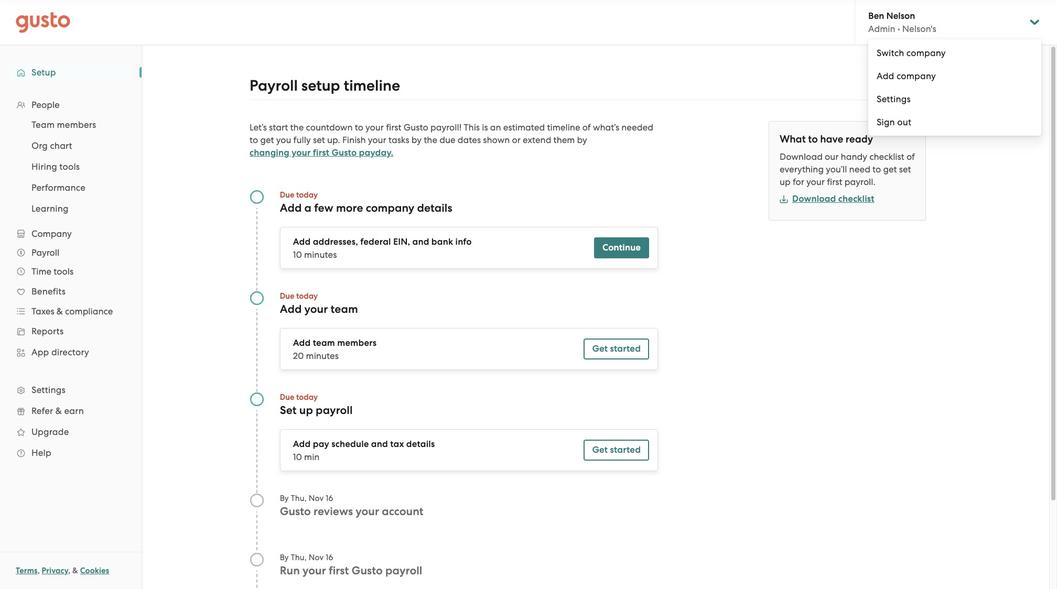 Task type: vqa. For each thing, say whether or not it's contained in the screenshot.
first edit from the top of the page
no



Task type: locate. For each thing, give the bounding box(es) containing it.
due for set up payroll
[[280, 393, 295, 402]]

payroll for payroll setup timeline
[[250, 77, 298, 95]]

16 inside by thu, nov 16 gusto reviews your account
[[326, 494, 333, 504]]

due today set up payroll
[[280, 393, 353, 418]]

2 today from the top
[[296, 292, 318, 301]]

to
[[355, 122, 363, 133], [809, 133, 818, 145], [250, 135, 258, 145], [873, 164, 881, 175]]

to right need
[[873, 164, 881, 175]]

1 vertical spatial of
[[907, 152, 915, 162]]

your up payday. at the top of page
[[368, 135, 386, 145]]

add inside add addresses, federal ein, and bank info 10 minutes
[[293, 237, 311, 248]]

1 vertical spatial tools
[[54, 266, 74, 277]]

0 vertical spatial settings
[[877, 94, 911, 104]]

and inside the add pay schedule and tax details 10 min
[[371, 439, 388, 450]]

and left tax
[[371, 439, 388, 450]]

1 started from the top
[[610, 344, 641, 355]]

of left what's
[[583, 122, 591, 133]]

minutes down addresses,
[[304, 250, 337, 260]]

of inside let's start the countdown to your first gusto payroll! this is an estimated                     timeline of what's needed to get you fully set up.
[[583, 122, 591, 133]]

to down let's
[[250, 135, 258, 145]]

download our handy checklist of everything you'll need to get set up for your first payroll.
[[780, 152, 915, 187]]

company down switch company
[[897, 71, 936, 81]]

2 16 from the top
[[326, 553, 333, 563]]

due today add a few more company details
[[280, 190, 453, 215]]

gusto
[[404, 122, 428, 133], [332, 147, 357, 158], [280, 505, 311, 519], [352, 564, 383, 578]]

help
[[31, 448, 51, 458]]

settings
[[877, 94, 911, 104], [31, 385, 66, 396]]

thu, inside by thu, nov 16 gusto reviews your account
[[291, 494, 307, 504]]

0 horizontal spatial members
[[57, 120, 96, 130]]

details right tax
[[406, 439, 435, 450]]

first right run
[[329, 564, 349, 578]]

admin
[[869, 24, 896, 34]]

16 for your
[[326, 553, 333, 563]]

0 horizontal spatial and
[[371, 439, 388, 450]]

3 due from the top
[[280, 393, 295, 402]]

finish your tasks by the due dates shown or extend them by changing your first gusto payday.
[[250, 135, 587, 158]]

help link
[[10, 444, 131, 463]]

1 by from the top
[[280, 494, 289, 504]]

1 vertical spatial details
[[406, 439, 435, 450]]

payroll button
[[10, 243, 131, 262]]

0 vertical spatial set
[[313, 135, 325, 145]]

by
[[280, 494, 289, 504], [280, 553, 289, 563]]

learning
[[31, 204, 69, 214]]

1 vertical spatial get started button
[[584, 440, 650, 461]]

your down fully
[[292, 147, 311, 158]]

hiring
[[31, 162, 57, 172]]

2 started from the top
[[610, 445, 641, 456]]

list containing people
[[0, 95, 142, 464]]

members inside add team members 20 minutes
[[337, 338, 377, 349]]

add pay schedule and tax details 10 min
[[293, 439, 435, 463]]

by right circle blank image in the left bottom of the page
[[280, 494, 289, 504]]

time
[[31, 266, 51, 277]]

1 vertical spatial get
[[593, 445, 608, 456]]

bank
[[432, 237, 453, 248]]

1 vertical spatial members
[[337, 338, 377, 349]]

1 vertical spatial payroll
[[31, 248, 59, 258]]

download inside download our handy checklist of everything you'll need to get set up for your first payroll.
[[780, 152, 823, 162]]

get for add your team
[[593, 344, 608, 355]]

up right set
[[299, 404, 313, 418]]

0 vertical spatial today
[[296, 190, 318, 200]]

1 vertical spatial settings link
[[10, 381, 131, 400]]

by right tasks
[[412, 135, 422, 145]]

your up the finish on the top of the page
[[366, 122, 384, 133]]

1 10 from the top
[[293, 250, 302, 260]]

company down nelson's
[[907, 48, 946, 58]]

set right need
[[900, 164, 911, 175]]

1 due from the top
[[280, 190, 295, 200]]

nov down the reviews
[[309, 553, 324, 563]]

payroll up start
[[250, 77, 298, 95]]

thu, for gusto
[[291, 494, 307, 504]]

1 horizontal spatial members
[[337, 338, 377, 349]]

download for download our handy checklist of everything you'll need to get set up for your first payroll.
[[780, 152, 823, 162]]

2 10 from the top
[[293, 452, 302, 463]]

1 vertical spatial get
[[884, 164, 897, 175]]

1 get from the top
[[593, 344, 608, 355]]

1 vertical spatial team
[[313, 338, 335, 349]]

0 vertical spatial get
[[260, 135, 274, 145]]

them
[[554, 135, 575, 145]]

16 up the reviews
[[326, 494, 333, 504]]

circle blank image
[[250, 494, 264, 508]]

settings link down switch company button in the right top of the page
[[869, 88, 1042, 111]]

1 vertical spatial &
[[55, 406, 62, 417]]

1 16 from the top
[[326, 494, 333, 504]]

get inside let's start the countdown to your first gusto payroll! this is an estimated                     timeline of what's needed to get you fully set up.
[[260, 135, 274, 145]]

0 vertical spatial &
[[57, 306, 63, 317]]

team up add team members 20 minutes
[[331, 303, 358, 316]]

1 horizontal spatial payroll
[[250, 77, 298, 95]]

shown
[[483, 135, 510, 145]]

1 horizontal spatial by
[[577, 135, 587, 145]]

and right ein,
[[413, 237, 429, 248]]

download up everything
[[780, 152, 823, 162]]

0 horizontal spatial set
[[313, 135, 325, 145]]

to left have
[[809, 133, 818, 145]]

download down for
[[793, 194, 836, 205]]

get right need
[[884, 164, 897, 175]]

1 vertical spatial 16
[[326, 553, 333, 563]]

0 vertical spatial started
[[610, 344, 641, 355]]

team inside due today add your team
[[331, 303, 358, 316]]

10 inside add addresses, federal ein, and bank info 10 minutes
[[293, 250, 302, 260]]

due inside due today add your team
[[280, 292, 295, 301]]

nelson
[[887, 10, 916, 22]]

1 vertical spatial started
[[610, 445, 641, 456]]

, left cookies button
[[68, 567, 70, 576]]

today inside the due today set up payroll
[[296, 393, 318, 402]]

today for up
[[296, 393, 318, 402]]

add
[[877, 71, 895, 81], [280, 201, 302, 215], [293, 237, 311, 248], [280, 303, 302, 316], [293, 338, 311, 349], [293, 439, 311, 450]]

hiring tools
[[31, 162, 80, 172]]

1 list from the top
[[0, 95, 142, 464]]

finish
[[343, 135, 366, 145]]

1 horizontal spatial the
[[424, 135, 438, 145]]

2 list from the top
[[0, 114, 142, 219]]

start
[[269, 122, 288, 133]]

1 vertical spatial set
[[900, 164, 911, 175]]

today
[[296, 190, 318, 200], [296, 292, 318, 301], [296, 393, 318, 402]]

16 inside by thu, nov 16 run your first gusto payroll
[[326, 553, 333, 563]]

the inside let's start the countdown to your first gusto payroll! this is an estimated                     timeline of what's needed to get you fully set up.
[[290, 122, 304, 133]]

today inside due today add your team
[[296, 292, 318, 301]]

0 vertical spatial up
[[780, 177, 791, 187]]

first inside by thu, nov 16 run your first gusto payroll
[[329, 564, 349, 578]]

1 vertical spatial thu,
[[291, 553, 307, 563]]

set inside download our handy checklist of everything you'll need to get set up for your first payroll.
[[900, 164, 911, 175]]

0 vertical spatial details
[[417, 201, 453, 215]]

1 vertical spatial by
[[280, 553, 289, 563]]

get
[[593, 344, 608, 355], [593, 445, 608, 456]]

0 vertical spatial get started
[[593, 344, 641, 355]]

gusto inside finish your tasks by the due dates shown or extend them by changing your first gusto payday.
[[332, 147, 357, 158]]

add for pay
[[293, 439, 311, 450]]

& left 'earn'
[[55, 406, 62, 417]]

1 today from the top
[[296, 190, 318, 200]]

1 thu, from the top
[[291, 494, 307, 504]]

0 vertical spatial get started button
[[584, 339, 650, 360]]

settings up sign out at the top right of the page
[[877, 94, 911, 104]]

payroll setup timeline
[[250, 77, 400, 95]]

your right the reviews
[[356, 505, 379, 519]]

ready
[[846, 133, 873, 145]]

0 vertical spatial the
[[290, 122, 304, 133]]

add team members 20 minutes
[[293, 338, 377, 361]]

1 horizontal spatial payroll
[[386, 564, 423, 578]]

0 vertical spatial minutes
[[304, 250, 337, 260]]

& right taxes
[[57, 306, 63, 317]]

refer
[[31, 406, 53, 417]]

add inside 'link'
[[877, 71, 895, 81]]

set up changing your first gusto payday. 'button'
[[313, 135, 325, 145]]

0 vertical spatial payroll
[[250, 77, 298, 95]]

1 vertical spatial today
[[296, 292, 318, 301]]

0 horizontal spatial by
[[412, 135, 422, 145]]

download
[[780, 152, 823, 162], [793, 194, 836, 205]]

& left cookies button
[[72, 567, 78, 576]]

,
[[38, 567, 40, 576], [68, 567, 70, 576]]

is
[[482, 122, 488, 133]]

0 vertical spatial get
[[593, 344, 608, 355]]

2 by from the left
[[577, 135, 587, 145]]

by inside by thu, nov 16 run your first gusto payroll
[[280, 553, 289, 563]]

cookies button
[[80, 565, 109, 578]]

checklist up need
[[870, 152, 905, 162]]

16 down the reviews
[[326, 553, 333, 563]]

2 get started from the top
[[593, 445, 641, 456]]

0 vertical spatial payroll
[[316, 404, 353, 418]]

1 vertical spatial timeline
[[547, 122, 580, 133]]

0 horizontal spatial payroll
[[316, 404, 353, 418]]

by thu, nov 16 run your first gusto payroll
[[280, 553, 423, 578]]

few
[[314, 201, 334, 215]]

1 vertical spatial company
[[897, 71, 936, 81]]

0 horizontal spatial ,
[[38, 567, 40, 576]]

first up tasks
[[386, 122, 402, 133]]

by inside by thu, nov 16 gusto reviews your account
[[280, 494, 289, 504]]

0 horizontal spatial up
[[299, 404, 313, 418]]

tools up performance link
[[59, 162, 80, 172]]

1 horizontal spatial settings link
[[869, 88, 1042, 111]]

of
[[583, 122, 591, 133], [907, 152, 915, 162]]

checklist down payroll.
[[839, 194, 875, 205]]

schedule
[[332, 439, 369, 450]]

2 vertical spatial today
[[296, 393, 318, 402]]

your inside due today add your team
[[305, 303, 328, 316]]

•
[[898, 24, 901, 34]]

the left due
[[424, 135, 438, 145]]

payroll inside dropdown button
[[31, 248, 59, 258]]

1 horizontal spatial set
[[900, 164, 911, 175]]

team members
[[31, 120, 96, 130]]

by right them
[[577, 135, 587, 145]]

your right for
[[807, 177, 825, 187]]

nov inside by thu, nov 16 run your first gusto payroll
[[309, 553, 324, 563]]

0 vertical spatial and
[[413, 237, 429, 248]]

& inside 'link'
[[55, 406, 62, 417]]

continue button
[[594, 238, 650, 259]]

1 vertical spatial checklist
[[839, 194, 875, 205]]

0 vertical spatial checklist
[[870, 152, 905, 162]]

up inside the due today set up payroll
[[299, 404, 313, 418]]

0 vertical spatial nov
[[309, 494, 324, 504]]

your inside by thu, nov 16 run your first gusto payroll
[[303, 564, 326, 578]]

0 horizontal spatial the
[[290, 122, 304, 133]]

due inside the due today set up payroll
[[280, 393, 295, 402]]

extend
[[523, 135, 552, 145]]

0 vertical spatial timeline
[[344, 77, 400, 95]]

2 vertical spatial company
[[366, 201, 415, 215]]

0 vertical spatial members
[[57, 120, 96, 130]]

sign out button
[[869, 111, 1042, 134]]

3 today from the top
[[296, 393, 318, 402]]

add for addresses,
[[293, 237, 311, 248]]

1 horizontal spatial ,
[[68, 567, 70, 576]]

add inside the add pay schedule and tax details 10 min
[[293, 439, 311, 450]]

0 horizontal spatial settings
[[31, 385, 66, 396]]

sign out
[[877, 117, 912, 127]]

0 vertical spatial thu,
[[291, 494, 307, 504]]

1 vertical spatial download
[[793, 194, 836, 205]]

0 vertical spatial team
[[331, 303, 358, 316]]

company up ein,
[[366, 201, 415, 215]]

1 vertical spatial settings
[[31, 385, 66, 396]]

an
[[490, 122, 501, 133]]

get
[[260, 135, 274, 145], [884, 164, 897, 175]]

due inside due today add a few more company details
[[280, 190, 295, 200]]

first down up. at top left
[[313, 147, 330, 158]]

2 get from the top
[[593, 445, 608, 456]]

0 vertical spatial of
[[583, 122, 591, 133]]

timeline inside let's start the countdown to your first gusto payroll! this is an estimated                     timeline of what's needed to get you fully set up.
[[547, 122, 580, 133]]

timeline up them
[[547, 122, 580, 133]]

by thu, nov 16 gusto reviews your account
[[280, 494, 424, 519]]

details up bank
[[417, 201, 453, 215]]

timeline right setup
[[344, 77, 400, 95]]

1 horizontal spatial and
[[413, 237, 429, 248]]

first down you'll
[[827, 177, 843, 187]]

& for earn
[[55, 406, 62, 417]]

dates
[[458, 135, 481, 145]]

payroll.
[[845, 177, 876, 187]]

1 horizontal spatial timeline
[[547, 122, 580, 133]]

0 vertical spatial 10
[[293, 250, 302, 260]]

company button
[[10, 225, 131, 243]]

settings link up refer & earn 'link'
[[10, 381, 131, 400]]

1 vertical spatial up
[[299, 404, 313, 418]]

1 vertical spatial get started
[[593, 445, 641, 456]]

2 due from the top
[[280, 292, 295, 301]]

1 nov from the top
[[309, 494, 324, 504]]

, left privacy
[[38, 567, 40, 576]]

switch
[[877, 48, 905, 58]]

setup link
[[10, 63, 131, 82]]

get inside download our handy checklist of everything you'll need to get set up for your first payroll.
[[884, 164, 897, 175]]

list
[[0, 95, 142, 464], [0, 114, 142, 219]]

up left for
[[780, 177, 791, 187]]

payroll up time
[[31, 248, 59, 258]]

payroll inside the due today set up payroll
[[316, 404, 353, 418]]

team inside add team members 20 minutes
[[313, 338, 335, 349]]

10
[[293, 250, 302, 260], [293, 452, 302, 463]]

2 by from the top
[[280, 553, 289, 563]]

0 vertical spatial tools
[[59, 162, 80, 172]]

nov inside by thu, nov 16 gusto reviews your account
[[309, 494, 324, 504]]

2 nov from the top
[[309, 553, 324, 563]]

home image
[[16, 12, 70, 33]]

due for add a few more company details
[[280, 190, 295, 200]]

2 get started button from the top
[[584, 440, 650, 461]]

company inside 'link'
[[897, 71, 936, 81]]

team
[[331, 303, 358, 316], [313, 338, 335, 349]]

set
[[313, 135, 325, 145], [900, 164, 911, 175]]

your right run
[[303, 564, 326, 578]]

first
[[386, 122, 402, 133], [313, 147, 330, 158], [827, 177, 843, 187], [329, 564, 349, 578]]

team down due today add your team
[[313, 338, 335, 349]]

company for switch company
[[907, 48, 946, 58]]

& inside dropdown button
[[57, 306, 63, 317]]

members
[[57, 120, 96, 130], [337, 338, 377, 349]]

earn
[[64, 406, 84, 417]]

1 vertical spatial payroll
[[386, 564, 423, 578]]

0 vertical spatial by
[[280, 494, 289, 504]]

1 vertical spatial minutes
[[306, 351, 339, 361]]

time tools button
[[10, 262, 131, 281]]

thu, right circle blank image in the left bottom of the page
[[291, 494, 307, 504]]

2 vertical spatial due
[[280, 393, 295, 402]]

1 horizontal spatial of
[[907, 152, 915, 162]]

2 thu, from the top
[[291, 553, 307, 563]]

minutes right 20
[[306, 351, 339, 361]]

0 horizontal spatial get
[[260, 135, 274, 145]]

the up fully
[[290, 122, 304, 133]]

checklist
[[870, 152, 905, 162], [839, 194, 875, 205]]

circle blank image
[[250, 553, 264, 568]]

your inside download our handy checklist of everything you'll need to get set up for your first payroll.
[[807, 177, 825, 187]]

nov up the reviews
[[309, 494, 324, 504]]

tools inside hiring tools link
[[59, 162, 80, 172]]

your up add team members 20 minutes
[[305, 303, 328, 316]]

1 vertical spatial 10
[[293, 452, 302, 463]]

add for team
[[293, 338, 311, 349]]

get started button
[[584, 339, 650, 360], [584, 440, 650, 461]]

1 vertical spatial due
[[280, 292, 295, 301]]

1 vertical spatial and
[[371, 439, 388, 450]]

today inside due today add a few more company details
[[296, 190, 318, 200]]

0 vertical spatial download
[[780, 152, 823, 162]]

1 get started button from the top
[[584, 339, 650, 360]]

company inside button
[[907, 48, 946, 58]]

thu, inside by thu, nov 16 run your first gusto payroll
[[291, 553, 307, 563]]

0 horizontal spatial payroll
[[31, 248, 59, 258]]

by for run your first gusto payroll
[[280, 553, 289, 563]]

due
[[280, 190, 295, 200], [280, 292, 295, 301], [280, 393, 295, 402]]

thu,
[[291, 494, 307, 504], [291, 553, 307, 563]]

0 vertical spatial 16
[[326, 494, 333, 504]]

1 vertical spatial nov
[[309, 553, 324, 563]]

addresses,
[[313, 237, 358, 248]]

1 horizontal spatial get
[[884, 164, 897, 175]]

tools down 'payroll' dropdown button
[[54, 266, 74, 277]]

1 horizontal spatial up
[[780, 177, 791, 187]]

changing
[[250, 147, 290, 158]]

ben
[[869, 10, 885, 22]]

1 by from the left
[[412, 135, 422, 145]]

company for add company
[[897, 71, 936, 81]]

0 horizontal spatial of
[[583, 122, 591, 133]]

0 vertical spatial due
[[280, 190, 295, 200]]

1 vertical spatial the
[[424, 135, 438, 145]]

0 vertical spatial company
[[907, 48, 946, 58]]

thu, up run
[[291, 553, 307, 563]]

tools inside time tools dropdown button
[[54, 266, 74, 277]]

app directory link
[[10, 343, 131, 362]]

get up changing
[[260, 135, 274, 145]]

add inside add team members 20 minutes
[[293, 338, 311, 349]]

1 get started from the top
[[593, 344, 641, 355]]

get for set up payroll
[[593, 445, 608, 456]]

by up run
[[280, 553, 289, 563]]

your inside let's start the countdown to your first gusto payroll! this is an estimated                     timeline of what's needed to get you fully set up.
[[366, 122, 384, 133]]

terms , privacy , & cookies
[[16, 567, 109, 576]]

settings up refer
[[31, 385, 66, 396]]

2 vertical spatial &
[[72, 567, 78, 576]]

of down out
[[907, 152, 915, 162]]



Task type: describe. For each thing, give the bounding box(es) containing it.
due
[[440, 135, 456, 145]]

gusto inside by thu, nov 16 gusto reviews your account
[[280, 505, 311, 519]]

people
[[31, 100, 60, 110]]

reports link
[[10, 322, 131, 341]]

minutes inside add addresses, federal ein, and bank info 10 minutes
[[304, 250, 337, 260]]

benefits link
[[10, 282, 131, 301]]

hiring tools link
[[19, 157, 131, 176]]

switch company button
[[869, 41, 1042, 65]]

get started button for set up payroll
[[584, 440, 650, 461]]

get started for team
[[593, 344, 641, 355]]

first inside finish your tasks by the due dates shown or extend them by changing your first gusto payday.
[[313, 147, 330, 158]]

upgrade
[[31, 427, 69, 438]]

first inside download our handy checklist of everything you'll need to get set up for your first payroll.
[[827, 177, 843, 187]]

add addresses, federal ein, and bank info 10 minutes
[[293, 237, 472, 260]]

download checklist link
[[780, 194, 875, 205]]

add inside due today add your team
[[280, 303, 302, 316]]

payroll inside by thu, nov 16 run your first gusto payroll
[[386, 564, 423, 578]]

terms
[[16, 567, 38, 576]]

taxes & compliance
[[31, 306, 113, 317]]

1 horizontal spatial settings
[[877, 94, 911, 104]]

team
[[31, 120, 55, 130]]

need
[[850, 164, 871, 175]]

payroll!
[[431, 122, 462, 133]]

by for gusto reviews your account
[[280, 494, 289, 504]]

first inside let's start the countdown to your first gusto payroll! this is an estimated                     timeline of what's needed to get you fully set up.
[[386, 122, 402, 133]]

fully
[[294, 135, 311, 145]]

a
[[305, 201, 312, 215]]

get started button for add your team
[[584, 339, 650, 360]]

app
[[31, 347, 49, 358]]

more
[[336, 201, 363, 215]]

everything
[[780, 164, 824, 175]]

switch company
[[877, 48, 946, 58]]

nov for your
[[309, 553, 324, 563]]

company inside due today add a few more company details
[[366, 201, 415, 215]]

add for company
[[877, 71, 895, 81]]

app directory
[[31, 347, 89, 358]]

and inside add addresses, federal ein, and bank info 10 minutes
[[413, 237, 429, 248]]

federal
[[361, 237, 391, 248]]

thu, for run
[[291, 553, 307, 563]]

or
[[512, 135, 521, 145]]

info
[[456, 237, 472, 248]]

time tools
[[31, 266, 74, 277]]

to inside download our handy checklist of everything you'll need to get set up for your first payroll.
[[873, 164, 881, 175]]

payday.
[[359, 147, 394, 158]]

tax
[[390, 439, 404, 450]]

you
[[276, 135, 291, 145]]

details inside due today add a few more company details
[[417, 201, 453, 215]]

sign
[[877, 117, 895, 127]]

gusto inside by thu, nov 16 run your first gusto payroll
[[352, 564, 383, 578]]

taxes & compliance button
[[10, 302, 131, 321]]

0 horizontal spatial timeline
[[344, 77, 400, 95]]

what
[[780, 133, 806, 145]]

download for download checklist
[[793, 194, 836, 205]]

performance link
[[19, 178, 131, 197]]

have
[[821, 133, 844, 145]]

gusto navigation element
[[0, 45, 142, 481]]

ben nelson admin • nelson's
[[869, 10, 937, 34]]

people button
[[10, 95, 131, 114]]

team members link
[[19, 115, 131, 134]]

settings inside gusto navigation element
[[31, 385, 66, 396]]

add company
[[877, 71, 936, 81]]

you'll
[[826, 164, 847, 175]]

details inside the add pay schedule and tax details 10 min
[[406, 439, 435, 450]]

add inside due today add a few more company details
[[280, 201, 302, 215]]

this
[[464, 122, 480, 133]]

chart
[[50, 141, 72, 151]]

org
[[31, 141, 48, 151]]

up inside download our handy checklist of everything you'll need to get set up for your first payroll.
[[780, 177, 791, 187]]

org chart link
[[19, 136, 131, 155]]

the inside finish your tasks by the due dates shown or extend them by changing your first gusto payday.
[[424, 135, 438, 145]]

today for a
[[296, 190, 318, 200]]

payroll for payroll
[[31, 248, 59, 258]]

tools for time tools
[[54, 266, 74, 277]]

gusto inside let's start the countdown to your first gusto payroll! this is an estimated                     timeline of what's needed to get you fully set up.
[[404, 122, 428, 133]]

minutes inside add team members 20 minutes
[[306, 351, 339, 361]]

members inside team members link
[[57, 120, 96, 130]]

16 for reviews
[[326, 494, 333, 504]]

countdown
[[306, 122, 353, 133]]

0 vertical spatial settings link
[[869, 88, 1042, 111]]

started for team
[[610, 344, 641, 355]]

out
[[898, 117, 912, 127]]

due today add your team
[[280, 292, 358, 316]]

pay
[[313, 439, 329, 450]]

of inside download our handy checklist of everything you'll need to get set up for your first payroll.
[[907, 152, 915, 162]]

directory
[[51, 347, 89, 358]]

refer & earn
[[31, 406, 84, 417]]

checklist inside download our handy checklist of everything you'll need to get set up for your first payroll.
[[870, 152, 905, 162]]

taxes
[[31, 306, 54, 317]]

& for compliance
[[57, 306, 63, 317]]

estimated
[[503, 122, 545, 133]]

get started for payroll
[[593, 445, 641, 456]]

today for your
[[296, 292, 318, 301]]

your inside by thu, nov 16 gusto reviews your account
[[356, 505, 379, 519]]

changing your first gusto payday. button
[[250, 147, 394, 159]]

min
[[304, 452, 320, 463]]

privacy link
[[42, 567, 68, 576]]

nelson's
[[903, 24, 937, 34]]

cookies
[[80, 567, 109, 576]]

set
[[280, 404, 297, 418]]

1 , from the left
[[38, 567, 40, 576]]

setup
[[302, 77, 340, 95]]

list containing team members
[[0, 114, 142, 219]]

download checklist
[[793, 194, 875, 205]]

20
[[293, 351, 304, 361]]

up.
[[327, 135, 340, 145]]

terms link
[[16, 567, 38, 576]]

to up the finish on the top of the page
[[355, 122, 363, 133]]

handy
[[841, 152, 868, 162]]

10 inside the add pay schedule and tax details 10 min
[[293, 452, 302, 463]]

due for add your team
[[280, 292, 295, 301]]

set inside let's start the countdown to your first gusto payroll! this is an estimated                     timeline of what's needed to get you fully set up.
[[313, 135, 325, 145]]

let's
[[250, 122, 267, 133]]

let's start the countdown to your first gusto payroll! this is an estimated                     timeline of what's needed to get you fully set up.
[[250, 122, 654, 145]]

0 horizontal spatial settings link
[[10, 381, 131, 400]]

tasks
[[389, 135, 410, 145]]

reviews
[[314, 505, 353, 519]]

2 , from the left
[[68, 567, 70, 576]]

started for payroll
[[610, 445, 641, 456]]

for
[[793, 177, 805, 187]]

company
[[31, 229, 72, 239]]

tools for hiring tools
[[59, 162, 80, 172]]

performance
[[31, 183, 86, 193]]

upgrade link
[[10, 423, 131, 442]]

learning link
[[19, 199, 131, 218]]

nov for reviews
[[309, 494, 324, 504]]

our
[[825, 152, 839, 162]]

refer & earn link
[[10, 402, 131, 421]]

ein,
[[393, 237, 410, 248]]



